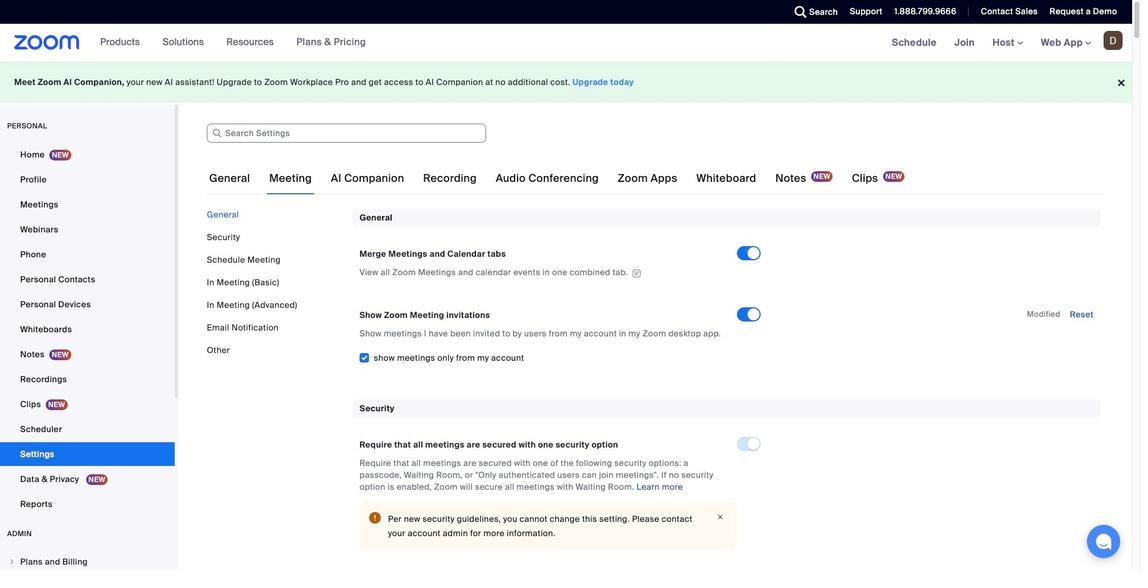 Task type: vqa. For each thing, say whether or not it's contained in the screenshot.
'Personal Menu' menu on the left
yes



Task type: locate. For each thing, give the bounding box(es) containing it.
support version for merge meetings and calendar tabs image
[[631, 269, 643, 278]]

application
[[360, 267, 727, 279]]

product information navigation
[[79, 24, 375, 62]]

footer
[[0, 62, 1133, 103]]

application inside general element
[[360, 267, 727, 279]]

alert
[[360, 503, 737, 550]]

zoom logo image
[[14, 35, 79, 50]]

general element
[[353, 209, 1101, 380]]

menu item
[[0, 551, 175, 570]]

tabs of my account settings page tab list
[[207, 162, 908, 195]]

right image
[[8, 558, 15, 566]]

security element
[[353, 399, 1101, 570]]

Search Settings text field
[[207, 124, 486, 143]]

banner
[[0, 24, 1133, 62]]

personal menu menu
[[0, 143, 175, 517]]

menu bar
[[207, 209, 344, 356]]

alert inside security element
[[360, 503, 737, 550]]



Task type: describe. For each thing, give the bounding box(es) containing it.
profile picture image
[[1104, 31, 1123, 50]]

warning image
[[369, 512, 381, 524]]

meetings navigation
[[884, 24, 1133, 62]]

close image
[[714, 512, 728, 523]]

open chat image
[[1096, 533, 1113, 550]]



